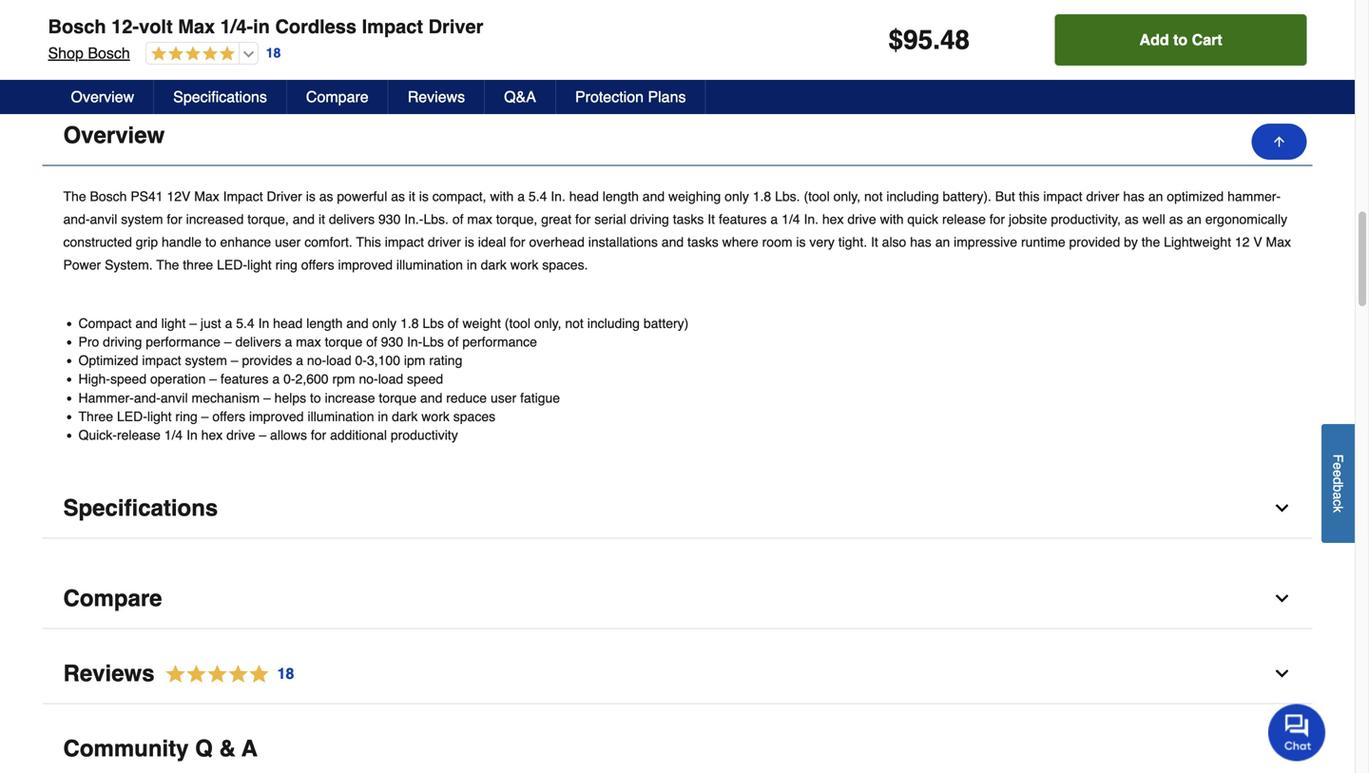 Task type: locate. For each thing, give the bounding box(es) containing it.
reviews left q&a
[[408, 88, 465, 106]]

light left just
[[161, 316, 186, 331]]

and
[[643, 189, 665, 204], [293, 211, 315, 227], [662, 234, 684, 250], [135, 316, 158, 331], [346, 316, 369, 331], [420, 390, 443, 405]]

the up constructed
[[63, 189, 86, 204]]

of inside the bosch ps41 12v max impact driver is as powerful as it is compact, with a 5.4 in. head length and weighing only 1.8 lbs. (tool only, not including battery). but this impact driver has an optimized hammer- and-anvil system for increased torque, and it delivers 930 in.-lbs. of max torque, great for serial driving tasks it features a 1/4 in. hex drive with quick release for jobsite productivity, as well as an ergonomically constructed grip handle to enhance user comfort. this impact driver is ideal for overhead installations and tasks where room is very tight. it also has an impressive runtime provided by the lightweight 12 v max power system. the three led-light ring offers improved illumination in dark work spaces.
[[453, 211, 464, 227]]

0 vertical spatial chevron down image
[[1273, 499, 1292, 518]]

chevron down image for specifications
[[1273, 499, 1292, 518]]

bosch for the
[[90, 189, 127, 204]]

protection plans button
[[556, 80, 706, 114]]

4.8 stars image up &
[[155, 662, 295, 687]]

driving inside the bosch ps41 12v max impact driver is as powerful as it is compact, with a 5.4 in. head length and weighing only 1.8 lbs. (tool only, not including battery). but this impact driver has an optimized hammer- and-anvil system for increased torque, and it delivers 930 in.-lbs. of max torque, great for serial driving tasks it features a 1/4 in. hex drive with quick release for jobsite productivity, as well as an ergonomically constructed grip handle to enhance user comfort. this impact driver is ideal for overhead installations and tasks where room is very tight. it also has an impressive runtime provided by the lightweight 12 v max power system. the three led-light ring offers improved illumination in dark work spaces.
[[630, 211, 669, 227]]

only inside the bosch ps41 12v max impact driver is as powerful as it is compact, with a 5.4 in. head length and weighing only 1.8 lbs. (tool only, not including battery). but this impact driver has an optimized hammer- and-anvil system for increased torque, and it delivers 930 in.-lbs. of max torque, great for serial driving tasks it features a 1/4 in. hex drive with quick release for jobsite productivity, as well as an ergonomically constructed grip handle to enhance user comfort. this impact driver is ideal for overhead installations and tasks where room is very tight. it also has an impressive runtime provided by the lightweight 12 v max power system. the three led-light ring offers improved illumination in dark work spaces.
[[725, 189, 749, 204]]

0 vertical spatial 1/4
[[782, 211, 800, 227]]

in. up great
[[551, 189, 566, 204]]

driving
[[630, 211, 669, 227], [103, 334, 142, 349]]

hex inside compact and light – just a 5.4 in head length and only 1.8 lbs of weight (tool only, not including battery) pro driving performance – delivers a max torque of 930 in-lbs of performance optimized impact system – provides a no-load 0-3,100 ipm rating high-speed operation – features a 0-2,600 rpm no-load speed hammer-and-anvil mechanism – helps to increase torque and reduce user fatigue three led-light ring – offers improved illumination in dark work spaces quick-release 1/4 in hex drive – allows for additional productivity
[[201, 427, 223, 443]]

0 vertical spatial only,
[[834, 189, 861, 204]]

impact inside the bosch ps41 12v max impact driver is as powerful as it is compact, with a 5.4 in. head length and weighing only 1.8 lbs. (tool only, not including battery). but this impact driver has an optimized hammer- and-anvil system for increased torque, and it delivers 930 in.-lbs. of max torque, great for serial driving tasks it features a 1/4 in. hex drive with quick release for jobsite productivity, as well as an ergonomically constructed grip handle to enhance user comfort. this impact driver is ideal for overhead installations and tasks where room is very tight. it also has an impressive runtime provided by the lightweight 12 v max power system. the three led-light ring offers improved illumination in dark work spaces.
[[223, 189, 263, 204]]

0 horizontal spatial only
[[372, 316, 397, 331]]

add
[[1140, 31, 1169, 49]]

lbs. up room
[[775, 189, 800, 204]]

not inside the bosch ps41 12v max impact driver is as powerful as it is compact, with a 5.4 in. head length and weighing only 1.8 lbs. (tool only, not including battery). but this impact driver has an optimized hammer- and-anvil system for increased torque, and it delivers 930 in.-lbs. of max torque, great for serial driving tasks it features a 1/4 in. hex drive with quick release for jobsite productivity, as well as an ergonomically constructed grip handle to enhance user comfort. this impact driver is ideal for overhead installations and tasks where room is very tight. it also has an impressive runtime provided by the lightweight 12 v max power system. the three led-light ring offers improved illumination in dark work spaces.
[[865, 189, 883, 204]]

1.8 up room
[[753, 189, 772, 204]]

0 vertical spatial led-
[[217, 257, 247, 272]]

0 horizontal spatial 1.8
[[400, 316, 419, 331]]

not down spaces. on the top
[[565, 316, 584, 331]]

shop
[[48, 44, 84, 62]]

not up also
[[865, 189, 883, 204]]

1 horizontal spatial an
[[1149, 189, 1164, 204]]

and- up constructed
[[63, 211, 90, 227]]

impact up productivity,
[[1044, 189, 1083, 204]]

led-
[[217, 257, 247, 272], [117, 409, 147, 424]]

torque, up "enhance"
[[248, 211, 289, 227]]

f e e d b a c k
[[1331, 454, 1346, 513]]

930 left 'in.-'
[[379, 211, 401, 227]]

powerful
[[337, 189, 387, 204]]

overview up ps41
[[63, 122, 165, 148]]

drive down mechanism
[[226, 427, 255, 443]]

performance
[[146, 334, 221, 349], [463, 334, 537, 349]]

1 vertical spatial anvil
[[161, 390, 188, 405]]

only, up tight.
[[834, 189, 861, 204]]

as up 'in.-'
[[391, 189, 405, 204]]

1 e from the top
[[1331, 462, 1346, 470]]

drive up tight.
[[848, 211, 877, 227]]

to right 'add' in the top right of the page
[[1174, 31, 1188, 49]]

0 horizontal spatial drive
[[226, 427, 255, 443]]

no- down 3,100
[[359, 372, 378, 387]]

a right compact,
[[518, 189, 525, 204]]

0 horizontal spatial ring
[[175, 409, 198, 424]]

driver left ideal
[[428, 234, 461, 250]]

1 horizontal spatial illumination
[[397, 257, 463, 272]]

0 vertical spatial and-
[[63, 211, 90, 227]]

overview button
[[52, 80, 154, 114], [42, 106, 1313, 166]]

speed down optimized
[[110, 372, 147, 387]]

drive inside compact and light – just a 5.4 in head length and only 1.8 lbs of weight (tool only, not including battery) pro driving performance – delivers a max torque of 930 in-lbs of performance optimized impact system – provides a no-load 0-3,100 ipm rating high-speed operation – features a 0-2,600 rpm no-load speed hammer-and-anvil mechanism – helps to increase torque and reduce user fatigue three led-light ring – offers improved illumination in dark work spaces quick-release 1/4 in hex drive – allows for additional productivity
[[226, 427, 255, 443]]

head up 'provides'
[[273, 316, 303, 331]]

1 horizontal spatial lbs.
[[775, 189, 800, 204]]

a up room
[[771, 211, 778, 227]]

5.4 right just
[[236, 316, 255, 331]]

2 chevron down image from the top
[[1273, 664, 1292, 683]]

1 horizontal spatial head
[[569, 189, 599, 204]]

1 vertical spatial impact
[[385, 234, 424, 250]]

0 horizontal spatial improved
[[249, 409, 304, 424]]

improved inside the bosch ps41 12v max impact driver is as powerful as it is compact, with a 5.4 in. head length and weighing only 1.8 lbs. (tool only, not including battery). but this impact driver has an optimized hammer- and-anvil system for increased torque, and it delivers 930 in.-lbs. of max torque, great for serial driving tasks it features a 1/4 in. hex drive with quick release for jobsite productivity, as well as an ergonomically constructed grip handle to enhance user comfort. this impact driver is ideal for overhead installations and tasks where room is very tight. it also has an impressive runtime provided by the lightweight 12 v max power system. the three led-light ring offers improved illumination in dark work spaces.
[[338, 257, 393, 272]]

and right installations
[[662, 234, 684, 250]]

1 vertical spatial torque
[[379, 390, 417, 405]]

0 horizontal spatial driver
[[267, 189, 302, 204]]

in
[[253, 16, 270, 38], [467, 257, 477, 272], [378, 409, 388, 424]]

1 vertical spatial dark
[[392, 409, 418, 424]]

1 horizontal spatial not
[[865, 189, 883, 204]]

1 horizontal spatial in
[[378, 409, 388, 424]]

1 vertical spatial including
[[587, 316, 640, 331]]

e
[[1331, 462, 1346, 470], [1331, 470, 1346, 477]]

0 vertical spatial work
[[511, 257, 539, 272]]

illumination down 'in.-'
[[397, 257, 463, 272]]

torque,
[[248, 211, 289, 227], [496, 211, 538, 227]]

5.4 up great
[[529, 189, 547, 204]]

work inside the bosch ps41 12v max impact driver is as powerful as it is compact, with a 5.4 in. head length and weighing only 1.8 lbs. (tool only, not including battery). but this impact driver has an optimized hammer- and-anvil system for increased torque, and it delivers 930 in.-lbs. of max torque, great for serial driving tasks it features a 1/4 in. hex drive with quick release for jobsite productivity, as well as an ergonomically constructed grip handle to enhance user comfort. this impact driver is ideal for overhead installations and tasks where room is very tight. it also has an impressive runtime provided by the lightweight 12 v max power system. the three led-light ring offers improved illumination in dark work spaces.
[[511, 257, 539, 272]]

to inside compact and light – just a 5.4 in head length and only 1.8 lbs of weight (tool only, not including battery) pro driving performance – delivers a max torque of 930 in-lbs of performance optimized impact system – provides a no-load 0-3,100 ipm rating high-speed operation – features a 0-2,600 rpm no-load speed hammer-and-anvil mechanism – helps to increase torque and reduce user fatigue three led-light ring – offers improved illumination in dark work spaces quick-release 1/4 in hex drive – allows for additional productivity
[[310, 390, 321, 405]]

1 vertical spatial it
[[871, 234, 879, 250]]

2 torque, from the left
[[496, 211, 538, 227]]

bosch up shop
[[48, 16, 106, 38]]

an down quick
[[936, 234, 950, 250]]

overview
[[71, 88, 134, 106], [63, 122, 165, 148]]

jobsite
[[1009, 211, 1048, 227]]

max up increased
[[194, 189, 219, 204]]

0 horizontal spatial length
[[306, 316, 343, 331]]

3,100
[[367, 353, 400, 368]]

1 vertical spatial impact
[[223, 189, 263, 204]]

impact inside compact and light – just a 5.4 in head length and only 1.8 lbs of weight (tool only, not including battery) pro driving performance – delivers a max torque of 930 in-lbs of performance optimized impact system – provides a no-load 0-3,100 ipm rating high-speed operation – features a 0-2,600 rpm no-load speed hammer-and-anvil mechanism – helps to increase torque and reduce user fatigue three led-light ring – offers improved illumination in dark work spaces quick-release 1/4 in hex drive – allows for additional productivity
[[142, 353, 181, 368]]

0 horizontal spatial driving
[[103, 334, 142, 349]]

rpm
[[332, 372, 355, 387]]

reviews up community at the left of page
[[63, 661, 155, 687]]

load down 3,100
[[378, 372, 403, 387]]

0 horizontal spatial it
[[708, 211, 715, 227]]

0 horizontal spatial only,
[[534, 316, 562, 331]]

4.8 stars image
[[146, 46, 235, 63], [155, 662, 295, 687]]

1/4 inside the bosch ps41 12v max impact driver is as powerful as it is compact, with a 5.4 in. head length and weighing only 1.8 lbs. (tool only, not including battery). but this impact driver has an optimized hammer- and-anvil system for increased torque, and it delivers 930 in.-lbs. of max torque, great for serial driving tasks it features a 1/4 in. hex drive with quick release for jobsite productivity, as well as an ergonomically constructed grip handle to enhance user comfort. this impact driver is ideal for overhead installations and tasks where room is very tight. it also has an impressive runtime provided by the lightweight 12 v max power system. the three led-light ring offers improved illumination in dark work spaces.
[[782, 211, 800, 227]]

anvil inside compact and light – just a 5.4 in head length and only 1.8 lbs of weight (tool only, not including battery) pro driving performance – delivers a max torque of 930 in-lbs of performance optimized impact system – provides a no-load 0-3,100 ipm rating high-speed operation – features a 0-2,600 rpm no-load speed hammer-and-anvil mechanism – helps to increase torque and reduce user fatigue three led-light ring – offers improved illumination in dark work spaces quick-release 1/4 in hex drive – allows for additional productivity
[[161, 390, 188, 405]]

lightweight
[[1164, 234, 1232, 250]]

in up "additional"
[[378, 409, 388, 424]]

led- inside the bosch ps41 12v max impact driver is as powerful as it is compact, with a 5.4 in. head length and weighing only 1.8 lbs. (tool only, not including battery). but this impact driver has an optimized hammer- and-anvil system for increased torque, and it delivers 930 in.-lbs. of max torque, great for serial driving tasks it features a 1/4 in. hex drive with quick release for jobsite productivity, as well as an ergonomically constructed grip handle to enhance user comfort. this impact driver is ideal for overhead installations and tasks where room is very tight. it also has an impressive runtime provided by the lightweight 12 v max power system. the three led-light ring offers improved illumination in dark work spaces.
[[217, 257, 247, 272]]

max up "2,600"
[[296, 334, 321, 349]]

grip
[[136, 234, 158, 250]]

1/4 inside compact and light – just a 5.4 in head length and only 1.8 lbs of weight (tool only, not including battery) pro driving performance – delivers a max torque of 930 in-lbs of performance optimized impact system – provides a no-load 0-3,100 ipm rating high-speed operation – features a 0-2,600 rpm no-load speed hammer-and-anvil mechanism – helps to increase torque and reduce user fatigue three led-light ring – offers improved illumination in dark work spaces quick-release 1/4 in hex drive – allows for additional productivity
[[164, 427, 183, 443]]

1 vertical spatial only,
[[534, 316, 562, 331]]

only, inside compact and light – just a 5.4 in head length and only 1.8 lbs of weight (tool only, not including battery) pro driving performance – delivers a max torque of 930 in-lbs of performance optimized impact system – provides a no-load 0-3,100 ipm rating high-speed operation – features a 0-2,600 rpm no-load speed hammer-and-anvil mechanism – helps to increase torque and reduce user fatigue three led-light ring – offers improved illumination in dark work spaces quick-release 1/4 in hex drive – allows for additional productivity
[[534, 316, 562, 331]]

0 horizontal spatial the
[[63, 189, 86, 204]]

reviews button
[[389, 80, 485, 114]]

illumination down increase at the bottom of page
[[308, 409, 374, 424]]

a up 'k'
[[1331, 492, 1346, 499]]

pro
[[78, 334, 99, 349]]

bosch inside the bosch ps41 12v max impact driver is as powerful as it is compact, with a 5.4 in. head length and weighing only 1.8 lbs. (tool only, not including battery). but this impact driver has an optimized hammer- and-anvil system for increased torque, and it delivers 930 in.-lbs. of max torque, great for serial driving tasks it features a 1/4 in. hex drive with quick release for jobsite productivity, as well as an ergonomically constructed grip handle to enhance user comfort. this impact driver is ideal for overhead installations and tasks where room is very tight. it also has an impressive runtime provided by the lightweight 12 v max power system. the three led-light ring offers improved illumination in dark work spaces.
[[90, 189, 127, 204]]

not inside compact and light – just a 5.4 in head length and only 1.8 lbs of weight (tool only, not including battery) pro driving performance – delivers a max torque of 930 in-lbs of performance optimized impact system – provides a no-load 0-3,100 ipm rating high-speed operation – features a 0-2,600 rpm no-load speed hammer-and-anvil mechanism – helps to increase torque and reduce user fatigue three led-light ring – offers improved illumination in dark work spaces quick-release 1/4 in hex drive – allows for additional productivity
[[565, 316, 584, 331]]

speed down the ipm
[[407, 372, 443, 387]]

release down 'battery).'
[[942, 211, 986, 227]]

95
[[904, 25, 933, 55]]

0 vertical spatial max
[[467, 211, 493, 227]]

illumination inside compact and light – just a 5.4 in head length and only 1.8 lbs of weight (tool only, not including battery) pro driving performance – delivers a max torque of 930 in-lbs of performance optimized impact system – provides a no-load 0-3,100 ipm rating high-speed operation – features a 0-2,600 rpm no-load speed hammer-and-anvil mechanism – helps to increase torque and reduce user fatigue three led-light ring – offers improved illumination in dark work spaces quick-release 1/4 in hex drive – allows for additional productivity
[[308, 409, 374, 424]]

1 vertical spatial chevron down image
[[1273, 664, 1292, 683]]

anvil down the operation
[[161, 390, 188, 405]]

ring down the operation
[[175, 409, 198, 424]]

driving inside compact and light – just a 5.4 in head length and only 1.8 lbs of weight (tool only, not including battery) pro driving performance – delivers a max torque of 930 in-lbs of performance optimized impact system – provides a no-load 0-3,100 ipm rating high-speed operation – features a 0-2,600 rpm no-load speed hammer-and-anvil mechanism – helps to increase torque and reduce user fatigue three led-light ring – offers improved illumination in dark work spaces quick-release 1/4 in hex drive – allows for additional productivity
[[103, 334, 142, 349]]

0 vertical spatial torque
[[325, 334, 363, 349]]

work up productivity on the bottom left of page
[[422, 409, 450, 424]]

1.8
[[753, 189, 772, 204], [400, 316, 419, 331]]

0 vertical spatial specifications button
[[154, 80, 287, 114]]

the bosch ps41 12v max impact driver is as powerful as it is compact, with a 5.4 in. head length and weighing only 1.8 lbs. (tool only, not including battery). but this impact driver has an optimized hammer- and-anvil system for increased torque, and it delivers 930 in.-lbs. of max torque, great for serial driving tasks it features a 1/4 in. hex drive with quick release for jobsite productivity, as well as an ergonomically constructed grip handle to enhance user comfort. this impact driver is ideal for overhead installations and tasks where room is very tight. it also has an impressive runtime provided by the lightweight 12 v max power system. the three led-light ring offers improved illumination in dark work spaces.
[[63, 189, 1292, 272]]

additional
[[330, 427, 387, 443]]

1 vertical spatial in.
[[804, 211, 819, 227]]

in down mechanism
[[187, 427, 198, 443]]

5.4
[[529, 189, 547, 204], [236, 316, 255, 331]]

offers
[[301, 257, 334, 272], [212, 409, 245, 424]]

dark down ideal
[[481, 257, 507, 272]]

1 vertical spatial 1.8
[[400, 316, 419, 331]]

plans
[[648, 88, 686, 106]]

bosch for shop
[[88, 44, 130, 62]]

1 vertical spatial led-
[[117, 409, 147, 424]]

impressive
[[954, 234, 1018, 250]]

and- down the operation
[[134, 390, 161, 405]]

c
[[1331, 499, 1346, 506]]

enhance
[[220, 234, 271, 250]]

lbs.
[[775, 189, 800, 204], [424, 211, 449, 227]]

work down overhead on the left of page
[[511, 257, 539, 272]]

18
[[266, 45, 281, 61], [277, 665, 294, 682]]

1 vertical spatial system
[[185, 353, 227, 368]]

0 horizontal spatial to
[[205, 234, 216, 250]]

anvil
[[90, 211, 117, 227], [161, 390, 188, 405]]

1 horizontal spatial and-
[[134, 390, 161, 405]]

1 vertical spatial specifications
[[63, 495, 218, 521]]

features up where
[[719, 211, 767, 227]]

0 horizontal spatial illumination
[[308, 409, 374, 424]]

1/4
[[782, 211, 800, 227], [164, 427, 183, 443]]

1 horizontal spatial it
[[871, 234, 879, 250]]

2 lbs from the top
[[423, 334, 444, 349]]

1 vertical spatial specifications button
[[42, 479, 1313, 539]]

0 vertical spatial driving
[[630, 211, 669, 227]]

to down increased
[[205, 234, 216, 250]]

max inside the bosch ps41 12v max impact driver is as powerful as it is compact, with a 5.4 in. head length and weighing only 1.8 lbs. (tool only, not including battery). but this impact driver has an optimized hammer- and-anvil system for increased torque, and it delivers 930 in.-lbs. of max torque, great for serial driving tasks it features a 1/4 in. hex drive with quick release for jobsite productivity, as well as an ergonomically constructed grip handle to enhance user comfort. this impact driver is ideal for overhead installations and tasks where room is very tight. it also has an impressive runtime provided by the lightweight 12 v max power system. the three led-light ring offers improved illumination in dark work spaces.
[[467, 211, 493, 227]]

1 horizontal spatial offers
[[301, 257, 334, 272]]

system up grip
[[121, 211, 163, 227]]

in inside compact and light – just a 5.4 in head length and only 1.8 lbs of weight (tool only, not including battery) pro driving performance – delivers a max torque of 930 in-lbs of performance optimized impact system – provides a no-load 0-3,100 ipm rating high-speed operation – features a 0-2,600 rpm no-load speed hammer-and-anvil mechanism – helps to increase torque and reduce user fatigue three led-light ring – offers improved illumination in dark work spaces quick-release 1/4 in hex drive – allows for additional productivity
[[378, 409, 388, 424]]

in left 'cordless'
[[253, 16, 270, 38]]

hex inside the bosch ps41 12v max impact driver is as powerful as it is compact, with a 5.4 in. head length and weighing only 1.8 lbs. (tool only, not including battery). but this impact driver has an optimized hammer- and-anvil system for increased torque, and it delivers 930 in.-lbs. of max torque, great for serial driving tasks it features a 1/4 in. hex drive with quick release for jobsite productivity, as well as an ergonomically constructed grip handle to enhance user comfort. this impact driver is ideal for overhead installations and tasks where room is very tight. it also has an impressive runtime provided by the lightweight 12 v max power system. the three led-light ring offers improved illumination in dark work spaces.
[[823, 211, 844, 227]]

user up spaces
[[491, 390, 517, 405]]

release inside compact and light – just a 5.4 in head length and only 1.8 lbs of weight (tool only, not including battery) pro driving performance – delivers a max torque of 930 in-lbs of performance optimized impact system – provides a no-load 0-3,100 ipm rating high-speed operation – features a 0-2,600 rpm no-load speed hammer-and-anvil mechanism – helps to increase torque and reduce user fatigue three led-light ring – offers improved illumination in dark work spaces quick-release 1/4 in hex drive – allows for additional productivity
[[117, 427, 161, 443]]

as right well
[[1169, 211, 1183, 227]]

with up also
[[880, 211, 904, 227]]

battery).
[[943, 189, 992, 204]]

in.
[[551, 189, 566, 204], [804, 211, 819, 227]]

chevron down image for community q & a
[[1273, 739, 1292, 759]]

1 vertical spatial head
[[273, 316, 303, 331]]

2 vertical spatial bosch
[[90, 189, 127, 204]]

including left battery) on the top of page
[[587, 316, 640, 331]]

release
[[942, 211, 986, 227], [117, 427, 161, 443]]

1 vertical spatial only
[[372, 316, 397, 331]]

it
[[409, 189, 416, 204], [319, 211, 325, 227]]

1 chevron down image from the top
[[1273, 589, 1292, 608]]

lbs. down compact,
[[424, 211, 449, 227]]

overview for overview button under shop bosch
[[71, 88, 134, 106]]

1 horizontal spatial the
[[156, 257, 179, 272]]

max right the v
[[1266, 234, 1292, 250]]

is up "comfort."
[[306, 189, 316, 204]]

1 vertical spatial with
[[880, 211, 904, 227]]

and- inside compact and light – just a 5.4 in head length and only 1.8 lbs of weight (tool only, not including battery) pro driving performance – delivers a max torque of 930 in-lbs of performance optimized impact system – provides a no-load 0-3,100 ipm rating high-speed operation – features a 0-2,600 rpm no-load speed hammer-and-anvil mechanism – helps to increase torque and reduce user fatigue three led-light ring – offers improved illumination in dark work spaces quick-release 1/4 in hex drive – allows for additional productivity
[[134, 390, 161, 405]]

chevron down image
[[1273, 499, 1292, 518], [1273, 739, 1292, 759]]

led- down "enhance"
[[217, 257, 247, 272]]

1 vertical spatial max
[[296, 334, 321, 349]]

chevron down image for reviews
[[1273, 664, 1292, 683]]

specifications
[[173, 88, 267, 106], [63, 495, 218, 521]]

specifications button
[[154, 80, 287, 114], [42, 479, 1313, 539]]

0 vertical spatial the
[[63, 189, 86, 204]]

1 horizontal spatial impact
[[362, 16, 423, 38]]

1/4 up room
[[782, 211, 800, 227]]

1 vertical spatial tasks
[[688, 234, 719, 250]]

chevron down image inside specifications button
[[1273, 499, 1292, 518]]

driving up installations
[[630, 211, 669, 227]]

1/4-
[[220, 16, 253, 38]]

–
[[189, 316, 197, 331], [224, 334, 232, 349], [231, 353, 238, 368], [209, 372, 217, 387], [263, 390, 271, 405], [201, 409, 209, 424], [259, 427, 266, 443]]

chevron down image inside the community q & a button
[[1273, 739, 1292, 759]]

1 vertical spatial driver
[[267, 189, 302, 204]]

1 horizontal spatial torque,
[[496, 211, 538, 227]]

e up b
[[1331, 470, 1346, 477]]

head inside the bosch ps41 12v max impact driver is as powerful as it is compact, with a 5.4 in. head length and weighing only 1.8 lbs. (tool only, not including battery). but this impact driver has an optimized hammer- and-anvil system for increased torque, and it delivers 930 in.-lbs. of max torque, great for serial driving tasks it features a 1/4 in. hex drive with quick release for jobsite productivity, as well as an ergonomically constructed grip handle to enhance user comfort. this impact driver is ideal for overhead installations and tasks where room is very tight. it also has an impressive runtime provided by the lightweight 12 v max power system. the three led-light ring offers improved illumination in dark work spaces.
[[569, 189, 599, 204]]

1.8 inside compact and light – just a 5.4 in head length and only 1.8 lbs of weight (tool only, not including battery) pro driving performance – delivers a max torque of 930 in-lbs of performance optimized impact system – provides a no-load 0-3,100 ipm rating high-speed operation – features a 0-2,600 rpm no-load speed hammer-and-anvil mechanism – helps to increase torque and reduce user fatigue three led-light ring – offers improved illumination in dark work spaces quick-release 1/4 in hex drive – allows for additional productivity
[[400, 316, 419, 331]]

1 horizontal spatial features
[[719, 211, 767, 227]]

user inside the bosch ps41 12v max impact driver is as powerful as it is compact, with a 5.4 in. head length and weighing only 1.8 lbs. (tool only, not including battery). but this impact driver has an optimized hammer- and-anvil system for increased torque, and it delivers 930 in.-lbs. of max torque, great for serial driving tasks it features a 1/4 in. hex drive with quick release for jobsite productivity, as well as an ergonomically constructed grip handle to enhance user comfort. this impact driver is ideal for overhead installations and tasks where room is very tight. it also has an impressive runtime provided by the lightweight 12 v max power system. the three led-light ring offers improved illumination in dark work spaces.
[[275, 234, 301, 250]]

system up the operation
[[185, 353, 227, 368]]

protection plans
[[575, 88, 686, 106]]

hex down mechanism
[[201, 427, 223, 443]]

user inside compact and light – just a 5.4 in head length and only 1.8 lbs of weight (tool only, not including battery) pro driving performance – delivers a max torque of 930 in-lbs of performance optimized impact system – provides a no-load 0-3,100 ipm rating high-speed operation – features a 0-2,600 rpm no-load speed hammer-and-anvil mechanism – helps to increase torque and reduce user fatigue three led-light ring – offers improved illumination in dark work spaces quick-release 1/4 in hex drive – allows for additional productivity
[[491, 390, 517, 405]]

max
[[467, 211, 493, 227], [296, 334, 321, 349]]

0 vertical spatial 930
[[379, 211, 401, 227]]

1 vertical spatial compare
[[63, 585, 162, 612]]

tasks left where
[[688, 234, 719, 250]]

an up well
[[1149, 189, 1164, 204]]

0 horizontal spatial system
[[121, 211, 163, 227]]

chevron down image
[[1273, 589, 1292, 608], [1273, 664, 1292, 683]]

1 horizontal spatial anvil
[[161, 390, 188, 405]]

1.8 up in-
[[400, 316, 419, 331]]

light down "enhance"
[[247, 257, 272, 272]]

in.-
[[404, 211, 424, 227]]

0 vertical spatial user
[[275, 234, 301, 250]]

driver up 'reviews' button
[[429, 16, 484, 38]]

as left powerful
[[319, 189, 333, 204]]

head up serial in the top left of the page
[[569, 189, 599, 204]]

speed
[[110, 372, 147, 387], [407, 372, 443, 387]]

0 horizontal spatial delivers
[[235, 334, 281, 349]]

performance down just
[[146, 334, 221, 349]]

improved inside compact and light – just a 5.4 in head length and only 1.8 lbs of weight (tool only, not including battery) pro driving performance – delivers a max torque of 930 in-lbs of performance optimized impact system – provides a no-load 0-3,100 ipm rating high-speed operation – features a 0-2,600 rpm no-load speed hammer-and-anvil mechanism – helps to increase torque and reduce user fatigue three led-light ring – offers improved illumination in dark work spaces quick-release 1/4 in hex drive – allows for additional productivity
[[249, 409, 304, 424]]

max left 1/4- in the top left of the page
[[178, 16, 215, 38]]

0 vertical spatial with
[[490, 189, 514, 204]]

1 horizontal spatial 1/4
[[782, 211, 800, 227]]

release inside the bosch ps41 12v max impact driver is as powerful as it is compact, with a 5.4 in. head length and weighing only 1.8 lbs. (tool only, not including battery). but this impact driver has an optimized hammer- and-anvil system for increased torque, and it delivers 930 in.-lbs. of max torque, great for serial driving tasks it features a 1/4 in. hex drive with quick release for jobsite productivity, as well as an ergonomically constructed grip handle to enhance user comfort. this impact driver is ideal for overhead installations and tasks where room is very tight. it also has an impressive runtime provided by the lightweight 12 v max power system. the three led-light ring offers improved illumination in dark work spaces.
[[942, 211, 986, 227]]

specifications down 1/4- in the top left of the page
[[173, 88, 267, 106]]

torque, up ideal
[[496, 211, 538, 227]]

2 vertical spatial to
[[310, 390, 321, 405]]

0 horizontal spatial user
[[275, 234, 301, 250]]

0 vertical spatial head
[[569, 189, 599, 204]]

only right weighing
[[725, 189, 749, 204]]

0 horizontal spatial torque
[[325, 334, 363, 349]]

1 horizontal spatial reviews
[[408, 88, 465, 106]]

dark inside the bosch ps41 12v max impact driver is as powerful as it is compact, with a 5.4 in. head length and weighing only 1.8 lbs. (tool only, not including battery). but this impact driver has an optimized hammer- and-anvil system for increased torque, and it delivers 930 in.-lbs. of max torque, great for serial driving tasks it features a 1/4 in. hex drive with quick release for jobsite productivity, as well as an ergonomically constructed grip handle to enhance user comfort. this impact driver is ideal for overhead installations and tasks where room is very tight. it also has an impressive runtime provided by the lightweight 12 v max power system. the three led-light ring offers improved illumination in dark work spaces.
[[481, 257, 507, 272]]

2 horizontal spatial an
[[1187, 211, 1202, 227]]

features
[[719, 211, 767, 227], [221, 372, 269, 387]]

0 vertical spatial specifications
[[173, 88, 267, 106]]

three
[[183, 257, 213, 272]]

driver
[[1087, 189, 1120, 204], [428, 234, 461, 250]]

driving up optimized
[[103, 334, 142, 349]]

18 inside 4.8 stars image
[[277, 665, 294, 682]]

0 horizontal spatial reviews
[[63, 661, 155, 687]]

1 vertical spatial and-
[[134, 390, 161, 405]]

for down but
[[990, 211, 1005, 227]]

1 torque, from the left
[[248, 211, 289, 227]]

ring
[[275, 257, 298, 272], [175, 409, 198, 424]]

for right allows
[[311, 427, 326, 443]]

tasks down weighing
[[673, 211, 704, 227]]

1 horizontal spatial dark
[[481, 257, 507, 272]]

0 vertical spatial only
[[725, 189, 749, 204]]

to
[[1174, 31, 1188, 49], [205, 234, 216, 250], [310, 390, 321, 405]]

high-
[[78, 372, 110, 387]]

1 chevron down image from the top
[[1273, 499, 1292, 518]]

torque up rpm
[[325, 334, 363, 349]]

driver up productivity,
[[1087, 189, 1120, 204]]

0 horizontal spatial load
[[326, 353, 352, 368]]

a right just
[[225, 316, 232, 331]]

including inside compact and light – just a 5.4 in head length and only 1.8 lbs of weight (tool only, not including battery) pro driving performance – delivers a max torque of 930 in-lbs of performance optimized impact system – provides a no-load 0-3,100 ipm rating high-speed operation – features a 0-2,600 rpm no-load speed hammer-and-anvil mechanism – helps to increase torque and reduce user fatigue three led-light ring – offers improved illumination in dark work spaces quick-release 1/4 in hex drive – allows for additional productivity
[[587, 316, 640, 331]]

2 chevron down image from the top
[[1273, 739, 1292, 759]]

fatigue
[[520, 390, 560, 405]]

&
[[219, 736, 236, 762]]

user
[[275, 234, 301, 250], [491, 390, 517, 405]]

overview down shop bosch
[[71, 88, 134, 106]]

1 horizontal spatial compare
[[306, 88, 369, 106]]

e up d
[[1331, 462, 1346, 470]]

(tool right weight
[[505, 316, 531, 331]]

load up rpm
[[326, 353, 352, 368]]

length up "2,600"
[[306, 316, 343, 331]]

1 vertical spatial driving
[[103, 334, 142, 349]]

1 horizontal spatial max
[[467, 211, 493, 227]]

only,
[[834, 189, 861, 204], [534, 316, 562, 331]]

0 vertical spatial release
[[942, 211, 986, 227]]

in inside the bosch ps41 12v max impact driver is as powerful as it is compact, with a 5.4 in. head length and weighing only 1.8 lbs. (tool only, not including battery). but this impact driver has an optimized hammer- and-anvil system for increased torque, and it delivers 930 in.-lbs. of max torque, great for serial driving tasks it features a 1/4 in. hex drive with quick release for jobsite productivity, as well as an ergonomically constructed grip handle to enhance user comfort. this impact driver is ideal for overhead installations and tasks where room is very tight. it also has an impressive runtime provided by the lightweight 12 v max power system. the three led-light ring offers improved illumination in dark work spaces.
[[467, 257, 477, 272]]

specifications for bottommost specifications button
[[63, 495, 218, 521]]

1 horizontal spatial 0-
[[355, 353, 367, 368]]

light down the operation
[[147, 409, 172, 424]]

0- up rpm
[[355, 353, 367, 368]]

of up the rating
[[448, 334, 459, 349]]

impact
[[362, 16, 423, 38], [223, 189, 263, 204]]

delivers down powerful
[[329, 211, 375, 227]]

only, down spaces. on the top
[[534, 316, 562, 331]]

0 vertical spatial including
[[887, 189, 939, 204]]

(tool
[[804, 189, 830, 204], [505, 316, 531, 331]]

930 inside the bosch ps41 12v max impact driver is as powerful as it is compact, with a 5.4 in. head length and weighing only 1.8 lbs. (tool only, not including battery). but this impact driver has an optimized hammer- and-anvil system for increased torque, and it delivers 930 in.-lbs. of max torque, great for serial driving tasks it features a 1/4 in. hex drive with quick release for jobsite productivity, as well as an ergonomically constructed grip handle to enhance user comfort. this impact driver is ideal for overhead installations and tasks where room is very tight. it also has an impressive runtime provided by the lightweight 12 v max power system. the three led-light ring offers improved illumination in dark work spaces.
[[379, 211, 401, 227]]

by
[[1124, 234, 1138, 250]]

community q & a button
[[42, 720, 1313, 773]]

arrow up image
[[1272, 134, 1287, 149]]

only
[[725, 189, 749, 204], [372, 316, 397, 331]]

constructed
[[63, 234, 132, 250]]

2 horizontal spatial in
[[467, 257, 477, 272]]

1 vertical spatial improved
[[249, 409, 304, 424]]

0 horizontal spatial no-
[[307, 353, 326, 368]]

max
[[178, 16, 215, 38], [194, 189, 219, 204], [1266, 234, 1292, 250]]

930 up 3,100
[[381, 334, 403, 349]]



Task type: vqa. For each thing, say whether or not it's contained in the screenshot.
Concentrate
no



Task type: describe. For each thing, give the bounding box(es) containing it.
b
[[1331, 485, 1346, 492]]

0 vertical spatial tasks
[[673, 211, 704, 227]]

1 horizontal spatial no-
[[359, 372, 378, 387]]

0 horizontal spatial has
[[910, 234, 932, 250]]

delivers inside compact and light – just a 5.4 in head length and only 1.8 lbs of weight (tool only, not including battery) pro driving performance – delivers a max torque of 930 in-lbs of performance optimized impact system – provides a no-load 0-3,100 ipm rating high-speed operation – features a 0-2,600 rpm no-load speed hammer-and-anvil mechanism – helps to increase torque and reduce user fatigue three led-light ring – offers improved illumination in dark work spaces quick-release 1/4 in hex drive – allows for additional productivity
[[235, 334, 281, 349]]

including inside the bosch ps41 12v max impact driver is as powerful as it is compact, with a 5.4 in. head length and weighing only 1.8 lbs. (tool only, not including battery). but this impact driver has an optimized hammer- and-anvil system for increased torque, and it delivers 930 in.-lbs. of max torque, great for serial driving tasks it features a 1/4 in. hex drive with quick release for jobsite productivity, as well as an ergonomically constructed grip handle to enhance user comfort. this impact driver is ideal for overhead installations and tasks where room is very tight. it also has an impressive runtime provided by the lightweight 12 v max power system. the three led-light ring offers improved illumination in dark work spaces.
[[887, 189, 939, 204]]

protection
[[575, 88, 644, 106]]

provides
[[242, 353, 292, 368]]

optimized
[[78, 353, 138, 368]]

0 vertical spatial it
[[409, 189, 416, 204]]

bosch 12-volt max 1/4-in cordless impact driver
[[48, 16, 484, 38]]

reviews inside button
[[408, 88, 465, 106]]

weighing
[[669, 189, 721, 204]]

is up 'in.-'
[[419, 189, 429, 204]]

0 horizontal spatial in.
[[551, 189, 566, 204]]

anvil inside the bosch ps41 12v max impact driver is as powerful as it is compact, with a 5.4 in. head length and weighing only 1.8 lbs. (tool only, not including battery). but this impact driver has an optimized hammer- and-anvil system for increased torque, and it delivers 930 in.-lbs. of max torque, great for serial driving tasks it features a 1/4 in. hex drive with quick release for jobsite productivity, as well as an ergonomically constructed grip handle to enhance user comfort. this impact driver is ideal for overhead installations and tasks where room is very tight. it also has an impressive runtime provided by the lightweight 12 v max power system. the three led-light ring offers improved illumination in dark work spaces.
[[90, 211, 117, 227]]

d
[[1331, 477, 1346, 485]]

1 horizontal spatial has
[[1124, 189, 1145, 204]]

increase
[[325, 390, 375, 405]]

cart
[[1192, 31, 1223, 49]]

1 vertical spatial max
[[194, 189, 219, 204]]

offers inside the bosch ps41 12v max impact driver is as powerful as it is compact, with a 5.4 in. head length and weighing only 1.8 lbs. (tool only, not including battery). but this impact driver has an optimized hammer- and-anvil system for increased torque, and it delivers 930 in.-lbs. of max torque, great for serial driving tasks it features a 1/4 in. hex drive with quick release for jobsite productivity, as well as an ergonomically constructed grip handle to enhance user comfort. this impact driver is ideal for overhead installations and tasks where room is very tight. it also has an impressive runtime provided by the lightweight 12 v max power system. the three led-light ring offers improved illumination in dark work spaces.
[[301, 257, 334, 272]]

but
[[996, 189, 1016, 204]]

1 vertical spatial compare button
[[42, 569, 1313, 629]]

cordless
[[275, 16, 357, 38]]

where
[[722, 234, 759, 250]]

f
[[1331, 454, 1346, 462]]

of up 3,100
[[366, 334, 377, 349]]

and right compact
[[135, 316, 158, 331]]

quick-
[[78, 427, 117, 443]]

for down 12v
[[167, 211, 182, 227]]

battery)
[[644, 316, 689, 331]]

a up "2,600"
[[296, 353, 303, 368]]

this
[[1019, 189, 1040, 204]]

0 vertical spatial in
[[258, 316, 269, 331]]

room
[[762, 234, 793, 250]]

2 speed from the left
[[407, 372, 443, 387]]

1 vertical spatial light
[[161, 316, 186, 331]]

48
[[941, 25, 970, 55]]

handle
[[162, 234, 202, 250]]

to inside button
[[1174, 31, 1188, 49]]

hammer-
[[1228, 189, 1281, 204]]

helps
[[275, 390, 306, 405]]

ergonomically
[[1206, 211, 1288, 227]]

overview button down shop bosch
[[52, 80, 154, 114]]

productivity
[[391, 427, 458, 443]]

hammer-
[[78, 390, 134, 405]]

very
[[810, 234, 835, 250]]

rating
[[429, 353, 463, 368]]

a
[[242, 736, 258, 762]]

optimized
[[1167, 189, 1224, 204]]

0 vertical spatial driver
[[1087, 189, 1120, 204]]

system.
[[105, 257, 153, 272]]

volt
[[139, 16, 173, 38]]

community
[[63, 736, 189, 762]]

chevron down image for compare
[[1273, 589, 1292, 608]]

0 vertical spatial compare
[[306, 88, 369, 106]]

ideal
[[478, 234, 506, 250]]

0 vertical spatial 18
[[266, 45, 281, 61]]

$ 95 . 48
[[889, 25, 970, 55]]

1.8 inside the bosch ps41 12v max impact driver is as powerful as it is compact, with a 5.4 in. head length and weighing only 1.8 lbs. (tool only, not including battery). but this impact driver has an optimized hammer- and-anvil system for increased torque, and it delivers 930 in.-lbs. of max torque, great for serial driving tasks it features a 1/4 in. hex drive with quick release for jobsite productivity, as well as an ergonomically constructed grip handle to enhance user comfort. this impact driver is ideal for overhead installations and tasks where room is very tight. it also has an impressive runtime provided by the lightweight 12 v max power system. the three led-light ring offers improved illumination in dark work spaces.
[[753, 189, 772, 204]]

q
[[195, 736, 213, 762]]

chevron up image
[[1273, 126, 1292, 145]]

features inside the bosch ps41 12v max impact driver is as powerful as it is compact, with a 5.4 in. head length and weighing only 1.8 lbs. (tool only, not including battery). but this impact driver has an optimized hammer- and-anvil system for increased torque, and it delivers 930 in.-lbs. of max torque, great for serial driving tasks it features a 1/4 in. hex drive with quick release for jobsite productivity, as well as an ergonomically constructed grip handle to enhance user comfort. this impact driver is ideal for overhead installations and tasks where room is very tight. it also has an impressive runtime provided by the lightweight 12 v max power system. the three led-light ring offers improved illumination in dark work spaces.
[[719, 211, 767, 227]]

compact,
[[433, 189, 487, 204]]

of left weight
[[448, 316, 459, 331]]

specifications for specifications button to the top
[[173, 88, 267, 106]]

chat invite button image
[[1269, 703, 1327, 761]]

max inside compact and light – just a 5.4 in head length and only 1.8 lbs of weight (tool only, not including battery) pro driving performance – delivers a max torque of 930 in-lbs of performance optimized impact system – provides a no-load 0-3,100 ipm rating high-speed operation – features a 0-2,600 rpm no-load speed hammer-and-anvil mechanism – helps to increase torque and reduce user fatigue three led-light ring – offers improved illumination in dark work spaces quick-release 1/4 in hex drive – allows for additional productivity
[[296, 334, 321, 349]]

0 vertical spatial impact
[[1044, 189, 1083, 204]]

weight
[[463, 316, 501, 331]]

0 vertical spatial max
[[178, 16, 215, 38]]

for right ideal
[[510, 234, 526, 250]]

1 vertical spatial load
[[378, 372, 403, 387]]

5.4 inside compact and light – just a 5.4 in head length and only 1.8 lbs of weight (tool only, not including battery) pro driving performance – delivers a max torque of 930 in-lbs of performance optimized impact system – provides a no-load 0-3,100 ipm rating high-speed operation – features a 0-2,600 rpm no-load speed hammer-and-anvil mechanism – helps to increase torque and reduce user fatigue three led-light ring – offers improved illumination in dark work spaces quick-release 1/4 in hex drive – allows for additional productivity
[[236, 316, 255, 331]]

0 vertical spatial compare button
[[287, 80, 389, 114]]

q&a
[[504, 88, 536, 106]]

2 performance from the left
[[463, 334, 537, 349]]

12-
[[111, 16, 139, 38]]

dark inside compact and light – just a 5.4 in head length and only 1.8 lbs of weight (tool only, not including battery) pro driving performance – delivers a max torque of 930 in-lbs of performance optimized impact system – provides a no-load 0-3,100 ipm rating high-speed operation – features a 0-2,600 rpm no-load speed hammer-and-anvil mechanism – helps to increase torque and reduce user fatigue three led-light ring – offers improved illumination in dark work spaces quick-release 1/4 in hex drive – allows for additional productivity
[[392, 409, 418, 424]]

ipm
[[404, 353, 426, 368]]

0 horizontal spatial compare
[[63, 585, 162, 612]]

ps41
[[131, 189, 163, 204]]

features inside compact and light – just a 5.4 in head length and only 1.8 lbs of weight (tool only, not including battery) pro driving performance – delivers a max torque of 930 in-lbs of performance optimized impact system – provides a no-load 0-3,100 ipm rating high-speed operation – features a 0-2,600 rpm no-load speed hammer-and-anvil mechanism – helps to increase torque and reduce user fatigue three led-light ring – offers improved illumination in dark work spaces quick-release 1/4 in hex drive – allows for additional productivity
[[221, 372, 269, 387]]

spaces
[[453, 409, 496, 424]]

1 vertical spatial lbs.
[[424, 211, 449, 227]]

operation
[[150, 372, 206, 387]]

2 vertical spatial max
[[1266, 234, 1292, 250]]

for inside compact and light – just a 5.4 in head length and only 1.8 lbs of weight (tool only, not including battery) pro driving performance – delivers a max torque of 930 in-lbs of performance optimized impact system – provides a no-load 0-3,100 ipm rating high-speed operation – features a 0-2,600 rpm no-load speed hammer-and-anvil mechanism – helps to increase torque and reduce user fatigue three led-light ring – offers improved illumination in dark work spaces quick-release 1/4 in hex drive – allows for additional productivity
[[311, 427, 326, 443]]

0 horizontal spatial in
[[187, 427, 198, 443]]

illumination inside the bosch ps41 12v max impact driver is as powerful as it is compact, with a 5.4 in. head length and weighing only 1.8 lbs. (tool only, not including battery). but this impact driver has an optimized hammer- and-anvil system for increased torque, and it delivers 930 in.-lbs. of max torque, great for serial driving tasks it features a 1/4 in. hex drive with quick release for jobsite productivity, as well as an ergonomically constructed grip handle to enhance user comfort. this impact driver is ideal for overhead installations and tasks where room is very tight. it also has an impressive runtime provided by the lightweight 12 v max power system. the three led-light ring offers improved illumination in dark work spaces.
[[397, 257, 463, 272]]

0 horizontal spatial it
[[319, 211, 325, 227]]

a down 'provides'
[[272, 372, 280, 387]]

1 horizontal spatial impact
[[385, 234, 424, 250]]

only, inside the bosch ps41 12v max impact driver is as powerful as it is compact, with a 5.4 in. head length and weighing only 1.8 lbs. (tool only, not including battery). but this impact driver has an optimized hammer- and-anvil system for increased torque, and it delivers 930 in.-lbs. of max torque, great for serial driving tasks it features a 1/4 in. hex drive with quick release for jobsite productivity, as well as an ergonomically constructed grip handle to enhance user comfort. this impact driver is ideal for overhead installations and tasks where room is very tight. it also has an impressive runtime provided by the lightweight 12 v max power system. the three led-light ring offers improved illumination in dark work spaces.
[[834, 189, 861, 204]]

0 vertical spatial impact
[[362, 16, 423, 38]]

4.8 stars image containing 18
[[155, 662, 295, 687]]

led- inside compact and light – just a 5.4 in head length and only 1.8 lbs of weight (tool only, not including battery) pro driving performance – delivers a max torque of 930 in-lbs of performance optimized impact system – provides a no-load 0-3,100 ipm rating high-speed operation – features a 0-2,600 rpm no-load speed hammer-and-anvil mechanism – helps to increase torque and reduce user fatigue three led-light ring – offers improved illumination in dark work spaces quick-release 1/4 in hex drive – allows for additional productivity
[[117, 409, 147, 424]]

shop bosch
[[48, 44, 130, 62]]

overview button down "plans"
[[42, 106, 1313, 166]]

ring inside the bosch ps41 12v max impact driver is as powerful as it is compact, with a 5.4 in. head length and weighing only 1.8 lbs. (tool only, not including battery). but this impact driver has an optimized hammer- and-anvil system for increased torque, and it delivers 930 in.-lbs. of max torque, great for serial driving tasks it features a 1/4 in. hex drive with quick release for jobsite productivity, as well as an ergonomically constructed grip handle to enhance user comfort. this impact driver is ideal for overhead installations and tasks where room is very tight. it also has an impressive runtime provided by the lightweight 12 v max power system. the three led-light ring offers improved illumination in dark work spaces.
[[275, 257, 298, 272]]

head inside compact and light – just a 5.4 in head length and only 1.8 lbs of weight (tool only, not including battery) pro driving performance – delivers a max torque of 930 in-lbs of performance optimized impact system – provides a no-load 0-3,100 ipm rating high-speed operation – features a 0-2,600 rpm no-load speed hammer-and-anvil mechanism – helps to increase torque and reduce user fatigue three led-light ring – offers improved illumination in dark work spaces quick-release 1/4 in hex drive – allows for additional productivity
[[273, 316, 303, 331]]

driver inside the bosch ps41 12v max impact driver is as powerful as it is compact, with a 5.4 in. head length and weighing only 1.8 lbs. (tool only, not including battery). but this impact driver has an optimized hammer- and-anvil system for increased torque, and it delivers 930 in.-lbs. of max torque, great for serial driving tasks it features a 1/4 in. hex drive with quick release for jobsite productivity, as well as an ergonomically constructed grip handle to enhance user comfort. this impact driver is ideal for overhead installations and tasks where room is very tight. it also has an impressive runtime provided by the lightweight 12 v max power system. the three led-light ring offers improved illumination in dark work spaces.
[[267, 189, 302, 204]]

runtime
[[1021, 234, 1066, 250]]

q&a button
[[485, 80, 556, 114]]

system inside compact and light – just a 5.4 in head length and only 1.8 lbs of weight (tool only, not including battery) pro driving performance – delivers a max torque of 930 in-lbs of performance optimized impact system – provides a no-load 0-3,100 ipm rating high-speed operation – features a 0-2,600 rpm no-load speed hammer-and-anvil mechanism – helps to increase torque and reduce user fatigue three led-light ring – offers improved illumination in dark work spaces quick-release 1/4 in hex drive – allows for additional productivity
[[185, 353, 227, 368]]

12
[[1235, 234, 1250, 250]]

and up "comfort."
[[293, 211, 315, 227]]

community q & a
[[63, 736, 258, 762]]

f e e d b a c k button
[[1322, 424, 1355, 543]]

0 vertical spatial 4.8 stars image
[[146, 46, 235, 63]]

light inside the bosch ps41 12v max impact driver is as powerful as it is compact, with a 5.4 in. head length and weighing only 1.8 lbs. (tool only, not including battery). but this impact driver has an optimized hammer- and-anvil system for increased torque, and it delivers 930 in.-lbs. of max torque, great for serial driving tasks it features a 1/4 in. hex drive with quick release for jobsite productivity, as well as an ergonomically constructed grip handle to enhance user comfort. this impact driver is ideal for overhead installations and tasks where room is very tight. it also has an impressive runtime provided by the lightweight 12 v max power system. the three led-light ring offers improved illumination in dark work spaces.
[[247, 257, 272, 272]]

and up 3,100
[[346, 316, 369, 331]]

k
[[1331, 506, 1346, 513]]

compact and light – just a 5.4 in head length and only 1.8 lbs of weight (tool only, not including battery) pro driving performance – delivers a max torque of 930 in-lbs of performance optimized impact system – provides a no-load 0-3,100 ipm rating high-speed operation – features a 0-2,600 rpm no-load speed hammer-and-anvil mechanism – helps to increase torque and reduce user fatigue three led-light ring – offers improved illumination in dark work spaces quick-release 1/4 in hex drive – allows for additional productivity
[[78, 316, 689, 443]]

comfort.
[[305, 234, 353, 250]]

as left well
[[1125, 211, 1139, 227]]

0 vertical spatial bosch
[[48, 16, 106, 38]]

0 horizontal spatial with
[[490, 189, 514, 204]]

advertisement region
[[42, 0, 1313, 98]]

length inside compact and light – just a 5.4 in head length and only 1.8 lbs of weight (tool only, not including battery) pro driving performance – delivers a max torque of 930 in-lbs of performance optimized impact system – provides a no-load 0-3,100 ipm rating high-speed operation – features a 0-2,600 rpm no-load speed hammer-and-anvil mechanism – helps to increase torque and reduce user fatigue three led-light ring – offers improved illumination in dark work spaces quick-release 1/4 in hex drive – allows for additional productivity
[[306, 316, 343, 331]]

and left weighing
[[643, 189, 665, 204]]

2 vertical spatial light
[[147, 409, 172, 424]]

three
[[78, 409, 113, 424]]

for right great
[[575, 211, 591, 227]]

$
[[889, 25, 904, 55]]

v
[[1254, 234, 1263, 250]]

reduce
[[446, 390, 487, 405]]

spaces.
[[542, 257, 588, 272]]

0 vertical spatial an
[[1149, 189, 1164, 204]]

this
[[356, 234, 381, 250]]

only inside compact and light – just a 5.4 in head length and only 1.8 lbs of weight (tool only, not including battery) pro driving performance – delivers a max torque of 930 in-lbs of performance optimized impact system – provides a no-load 0-3,100 ipm rating high-speed operation – features a 0-2,600 rpm no-load speed hammer-and-anvil mechanism – helps to increase torque and reduce user fatigue three led-light ring – offers improved illumination in dark work spaces quick-release 1/4 in hex drive – allows for additional productivity
[[372, 316, 397, 331]]

a inside button
[[1331, 492, 1346, 499]]

0 horizontal spatial 0-
[[283, 372, 295, 387]]

quick
[[908, 211, 939, 227]]

also
[[882, 234, 907, 250]]

power
[[63, 257, 101, 272]]

1 speed from the left
[[110, 372, 147, 387]]

mechanism
[[192, 390, 260, 405]]

tight.
[[839, 234, 867, 250]]

productivity,
[[1051, 211, 1121, 227]]

1 performance from the left
[[146, 334, 221, 349]]

offers inside compact and light – just a 5.4 in head length and only 1.8 lbs of weight (tool only, not including battery) pro driving performance – delivers a max torque of 930 in-lbs of performance optimized impact system – provides a no-load 0-3,100 ipm rating high-speed operation – features a 0-2,600 rpm no-load speed hammer-and-anvil mechanism – helps to increase torque and reduce user fatigue three led-light ring – offers improved illumination in dark work spaces quick-release 1/4 in hex drive – allows for additional productivity
[[212, 409, 245, 424]]

0 vertical spatial it
[[708, 211, 715, 227]]

length inside the bosch ps41 12v max impact driver is as powerful as it is compact, with a 5.4 in. head length and weighing only 1.8 lbs. (tool only, not including battery). but this impact driver has an optimized hammer- and-anvil system for increased torque, and it delivers 930 in.-lbs. of max torque, great for serial driving tasks it features a 1/4 in. hex drive with quick release for jobsite productivity, as well as an ergonomically constructed grip handle to enhance user comfort. this impact driver is ideal for overhead installations and tasks where room is very tight. it also has an impressive runtime provided by the lightweight 12 v max power system. the three led-light ring offers improved illumination in dark work spaces.
[[603, 189, 639, 204]]

1 vertical spatial an
[[1187, 211, 1202, 227]]

drive inside the bosch ps41 12v max impact driver is as powerful as it is compact, with a 5.4 in. head length and weighing only 1.8 lbs. (tool only, not including battery). but this impact driver has an optimized hammer- and-anvil system for increased torque, and it delivers 930 in.-lbs. of max torque, great for serial driving tasks it features a 1/4 in. hex drive with quick release for jobsite productivity, as well as an ergonomically constructed grip handle to enhance user comfort. this impact driver is ideal for overhead installations and tasks where room is very tight. it also has an impressive runtime provided by the lightweight 12 v max power system. the three led-light ring offers improved illumination in dark work spaces.
[[848, 211, 877, 227]]

system inside the bosch ps41 12v max impact driver is as powerful as it is compact, with a 5.4 in. head length and weighing only 1.8 lbs. (tool only, not including battery). but this impact driver has an optimized hammer- and-anvil system for increased torque, and it delivers 930 in.-lbs. of max torque, great for serial driving tasks it features a 1/4 in. hex drive with quick release for jobsite productivity, as well as an ergonomically constructed grip handle to enhance user comfort. this impact driver is ideal for overhead installations and tasks where room is very tight. it also has an impressive runtime provided by the lightweight 12 v max power system. the three led-light ring offers improved illumination in dark work spaces.
[[121, 211, 163, 227]]

provided
[[1070, 234, 1121, 250]]

great
[[541, 211, 572, 227]]

add to cart button
[[1055, 14, 1307, 66]]

0 vertical spatial lbs.
[[775, 189, 800, 204]]

5.4 inside the bosch ps41 12v max impact driver is as powerful as it is compact, with a 5.4 in. head length and weighing only 1.8 lbs. (tool only, not including battery). but this impact driver has an optimized hammer- and-anvil system for increased torque, and it delivers 930 in.-lbs. of max torque, great for serial driving tasks it features a 1/4 in. hex drive with quick release for jobsite productivity, as well as an ergonomically constructed grip handle to enhance user comfort. this impact driver is ideal for overhead installations and tasks where room is very tight. it also has an impressive runtime provided by the lightweight 12 v max power system. the three led-light ring offers improved illumination in dark work spaces.
[[529, 189, 547, 204]]

in-
[[407, 334, 423, 349]]

is left very
[[796, 234, 806, 250]]

2 vertical spatial an
[[936, 234, 950, 250]]

increased
[[186, 211, 244, 227]]

1 vertical spatial the
[[156, 257, 179, 272]]

the
[[1142, 234, 1161, 250]]

1 vertical spatial driver
[[428, 234, 461, 250]]

delivers inside the bosch ps41 12v max impact driver is as powerful as it is compact, with a 5.4 in. head length and weighing only 1.8 lbs. (tool only, not including battery). but this impact driver has an optimized hammer- and-anvil system for increased torque, and it delivers 930 in.-lbs. of max torque, great for serial driving tasks it features a 1/4 in. hex drive with quick release for jobsite productivity, as well as an ergonomically constructed grip handle to enhance user comfort. this impact driver is ideal for overhead installations and tasks where room is very tight. it also has an impressive runtime provided by the lightweight 12 v max power system. the three led-light ring offers improved illumination in dark work spaces.
[[329, 211, 375, 227]]

1 horizontal spatial with
[[880, 211, 904, 227]]

and- inside the bosch ps41 12v max impact driver is as powerful as it is compact, with a 5.4 in. head length and weighing only 1.8 lbs. (tool only, not including battery). but this impact driver has an optimized hammer- and-anvil system for increased torque, and it delivers 930 in.-lbs. of max torque, great for serial driving tasks it features a 1/4 in. hex drive with quick release for jobsite productivity, as well as an ergonomically constructed grip handle to enhance user comfort. this impact driver is ideal for overhead installations and tasks where room is very tight. it also has an impressive runtime provided by the lightweight 12 v max power system. the three led-light ring offers improved illumination in dark work spaces.
[[63, 211, 90, 227]]

930 inside compact and light – just a 5.4 in head length and only 1.8 lbs of weight (tool only, not including battery) pro driving performance – delivers a max torque of 930 in-lbs of performance optimized impact system – provides a no-load 0-3,100 ipm rating high-speed operation – features a 0-2,600 rpm no-load speed hammer-and-anvil mechanism – helps to increase torque and reduce user fatigue three led-light ring – offers improved illumination in dark work spaces quick-release 1/4 in hex drive – allows for additional productivity
[[381, 334, 403, 349]]

(tool inside the bosch ps41 12v max impact driver is as powerful as it is compact, with a 5.4 in. head length and weighing only 1.8 lbs. (tool only, not including battery). but this impact driver has an optimized hammer- and-anvil system for increased torque, and it delivers 930 in.-lbs. of max torque, great for serial driving tasks it features a 1/4 in. hex drive with quick release for jobsite productivity, as well as an ergonomically constructed grip handle to enhance user comfort. this impact driver is ideal for overhead installations and tasks where room is very tight. it also has an impressive runtime provided by the lightweight 12 v max power system. the three led-light ring offers improved illumination in dark work spaces.
[[804, 189, 830, 204]]

work inside compact and light – just a 5.4 in head length and only 1.8 lbs of weight (tool only, not including battery) pro driving performance – delivers a max torque of 930 in-lbs of performance optimized impact system – provides a no-load 0-3,100 ipm rating high-speed operation – features a 0-2,600 rpm no-load speed hammer-and-anvil mechanism – helps to increase torque and reduce user fatigue three led-light ring – offers improved illumination in dark work spaces quick-release 1/4 in hex drive – allows for additional productivity
[[422, 409, 450, 424]]

1 horizontal spatial driver
[[429, 16, 484, 38]]

is left ideal
[[465, 234, 475, 250]]

installations
[[588, 234, 658, 250]]

allows
[[270, 427, 307, 443]]

2 e from the top
[[1331, 470, 1346, 477]]

1 lbs from the top
[[423, 316, 444, 331]]

add to cart
[[1140, 31, 1223, 49]]

ring inside compact and light – just a 5.4 in head length and only 1.8 lbs of weight (tool only, not including battery) pro driving performance – delivers a max torque of 930 in-lbs of performance optimized impact system – provides a no-load 0-3,100 ipm rating high-speed operation – features a 0-2,600 rpm no-load speed hammer-and-anvil mechanism – helps to increase torque and reduce user fatigue three led-light ring – offers improved illumination in dark work spaces quick-release 1/4 in hex drive – allows for additional productivity
[[175, 409, 198, 424]]

(tool inside compact and light – just a 5.4 in head length and only 1.8 lbs of weight (tool only, not including battery) pro driving performance – delivers a max torque of 930 in-lbs of performance optimized impact system – provides a no-load 0-3,100 ipm rating high-speed operation – features a 0-2,600 rpm no-load speed hammer-and-anvil mechanism – helps to increase torque and reduce user fatigue three led-light ring – offers improved illumination in dark work spaces quick-release 1/4 in hex drive – allows for additional productivity
[[505, 316, 531, 331]]

well
[[1143, 211, 1166, 227]]

2,600
[[295, 372, 329, 387]]

overhead
[[529, 234, 585, 250]]

to inside the bosch ps41 12v max impact driver is as powerful as it is compact, with a 5.4 in. head length and weighing only 1.8 lbs. (tool only, not including battery). but this impact driver has an optimized hammer- and-anvil system for increased torque, and it delivers 930 in.-lbs. of max torque, great for serial driving tasks it features a 1/4 in. hex drive with quick release for jobsite productivity, as well as an ergonomically constructed grip handle to enhance user comfort. this impact driver is ideal for overhead installations and tasks where room is very tight. it also has an impressive runtime provided by the lightweight 12 v max power system. the three led-light ring offers improved illumination in dark work spaces.
[[205, 234, 216, 250]]

overview for overview button underneath "plans"
[[63, 122, 165, 148]]

a up 'provides'
[[285, 334, 292, 349]]

and left reduce
[[420, 390, 443, 405]]

0 vertical spatial in
[[253, 16, 270, 38]]



